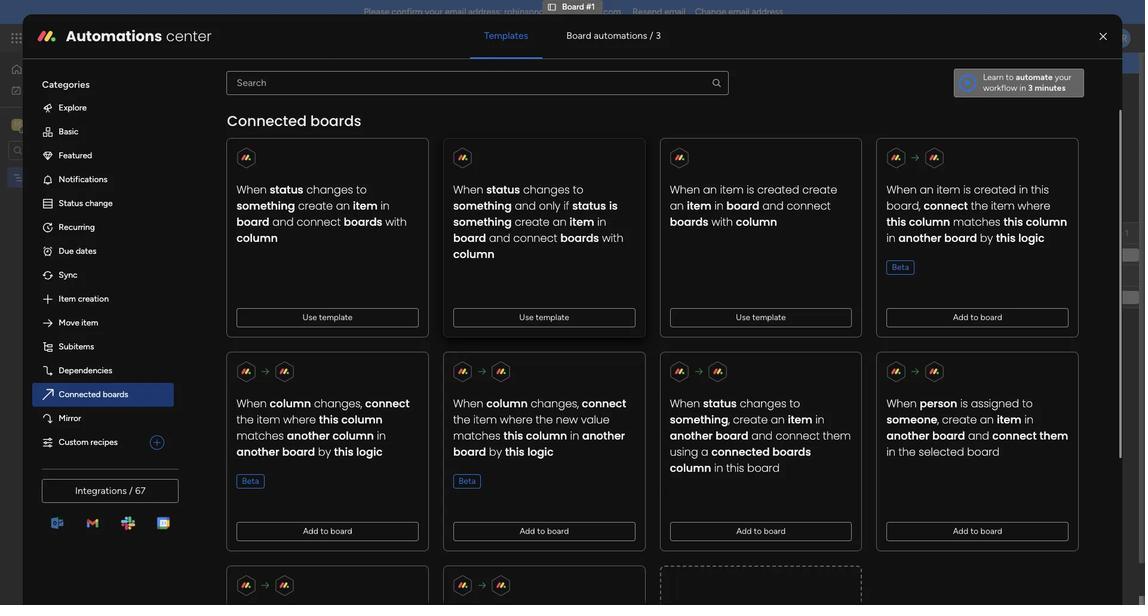 Task type: vqa. For each thing, say whether or not it's contained in the screenshot.
"This  Board Is Visible To Anyone On The Web With A Shareable Link"
yes



Task type: describe. For each thing, give the bounding box(es) containing it.
item inside when status changes to something , create an item in another board
[[789, 412, 813, 427]]

dapulse integrations image
[[951, 134, 960, 143]]

an inside when an item is created in this board,
[[921, 182, 935, 197]]

use template for board
[[520, 313, 570, 323]]

selected
[[920, 445, 965, 460]]

status right the if
[[573, 198, 607, 213]]

#1 inside list box
[[52, 172, 61, 183]]

main for main table
[[200, 133, 218, 143]]

owner
[[435, 228, 460, 238]]

this inside when an item is created in this board,
[[1032, 182, 1050, 197]]

this
[[527, 57, 545, 69]]

and connect them using a
[[671, 429, 852, 460]]

logic inside when column changes, connect the item where this column matches another column in another board by this logic
[[357, 445, 383, 460]]

timelines
[[362, 111, 396, 121]]

Owner field
[[432, 227, 463, 240]]

autopilot image
[[1018, 130, 1028, 145]]

item inside when an item is created   create an
[[721, 182, 744, 197]]

learn to automate
[[984, 72, 1054, 82]]

1 horizontal spatial logic
[[528, 445, 554, 460]]

where inside button
[[465, 111, 488, 121]]

mirror
[[59, 414, 81, 424]]

workspace selection element
[[11, 117, 100, 133]]

use for column
[[303, 313, 317, 323]]

item in board and connect boards with column
[[671, 198, 832, 229]]

the inside 'connect the item where this column matches this column in another board by this logic'
[[972, 198, 989, 213]]

template for and connect
[[536, 313, 570, 323]]

to-do
[[206, 203, 239, 218]]

learn
[[984, 72, 1004, 82]]

connect inside "and connect them using a"
[[776, 429, 821, 443]]

featured option
[[32, 144, 174, 168]]

an inside when status changes   to something create an item in board and connect boards with column
[[336, 198, 350, 213]]

last
[[1004, 228, 1020, 238]]

project for project 3
[[226, 250, 253, 260]]

angle down image
[[243, 165, 249, 174]]

any
[[215, 111, 228, 121]]

board inside when column changes, connect the item where this column matches another column in another board by this logic
[[283, 445, 315, 460]]

connect inside the when column changes, connect the item where the new value matches
[[582, 396, 627, 411]]

an inside when status changes   to something and only if status is something create an item in board and connect boards with column
[[553, 215, 567, 229]]

categories list box
[[32, 69, 184, 455]]

Priority field
[[595, 227, 628, 240]]

is inside when an item is created   create an
[[747, 182, 755, 197]]

resend email link
[[633, 7, 686, 17]]

item inside 'option'
[[81, 318, 98, 328]]

boards inside when status changes   to something create an item in board and connect boards with column
[[344, 215, 383, 229]]

3 use template button from the left
[[671, 308, 853, 328]]

change email address
[[696, 7, 784, 17]]

timeline for timeline 1
[[1093, 228, 1124, 238]]

change email address link
[[696, 7, 784, 17]]

notes
[[684, 228, 707, 238]]

by this logic
[[487, 445, 554, 460]]

in inside when status changes to something , create an item in another board
[[816, 412, 825, 427]]

workspace
[[51, 119, 98, 130]]

priority
[[598, 228, 625, 238]]

board inside item in board and connect boards with column
[[727, 198, 760, 213]]

matches inside 'connect the item where this column matches this column in another board by this logic'
[[954, 215, 1001, 229]]

in inside 'connect the item where this column matches this column in another board by this logic'
[[887, 231, 896, 246]]

2 horizontal spatial #1
[[587, 2, 595, 12]]

an inside when status changes to something , create an item in another board
[[772, 412, 786, 427]]

to inside when status changes to something , create an item in another board
[[790, 396, 801, 411]]

something for when status changes   to something create an item in board and connect boards with column
[[237, 198, 295, 213]]

Budget field
[[763, 227, 796, 240]]

greg robinson image
[[1112, 29, 1132, 48]]

connected inside option
[[59, 390, 101, 400]]

email for change email address
[[729, 7, 750, 17]]

board inside when status changes   to something and only if status is something create an item in board and connect boards with column
[[454, 231, 487, 246]]

integrate
[[964, 133, 999, 143]]

3 minutes
[[1029, 83, 1066, 93]]

board inside list box
[[28, 172, 50, 183]]

person
[[412, 165, 438, 175]]

board automations / 3 button
[[552, 21, 676, 50]]

monday work management
[[53, 31, 186, 45]]

add view image
[[344, 134, 349, 143]]

1 horizontal spatial by
[[490, 445, 503, 460]]

mirror option
[[32, 407, 174, 431]]

, inside when status changes to something , create an item in another board
[[729, 412, 731, 427]]

when person is assigned to someone , create an item in another board and connect them in the selected board
[[887, 396, 1069, 460]]

to inside when status changes   to something and only if status is something create an item in board and connect boards with column
[[573, 182, 584, 197]]

creation
[[78, 294, 109, 304]]

date
[[528, 228, 545, 238]]

Due date field
[[508, 227, 548, 240]]

new project button
[[181, 160, 237, 179]]

them inside "and connect them using a"
[[824, 429, 852, 443]]

project 3
[[226, 250, 260, 260]]

3 use from the left
[[737, 313, 751, 323]]

keep
[[414, 111, 432, 121]]

boards inside option
[[103, 390, 128, 400]]

column inside the when column changes, connect the item where the new value matches
[[487, 396, 528, 411]]

plans
[[225, 33, 245, 43]]

invite / 1 button
[[1039, 87, 1098, 106]]

3 inside the board automations / 3 button
[[656, 30, 661, 41]]

shareable
[[734, 57, 774, 69]]

automate / 3
[[1033, 133, 1083, 143]]

filter
[[470, 165, 489, 175]]

recipes
[[91, 437, 118, 448]]

to inside when person is assigned to someone , create an item in another board and connect them in the selected board
[[1023, 396, 1034, 411]]

when column changes, connect the item where this column matches another column in another board by this logic
[[237, 396, 410, 460]]

in inside when an item is created in this board,
[[1020, 182, 1029, 197]]

type
[[230, 111, 247, 121]]

in inside when status changes   to something create an item in board and connect boards with column
[[381, 198, 390, 213]]

/ for automate / 3
[[1073, 133, 1076, 143]]

add new group button
[[182, 330, 267, 349]]

if
[[564, 198, 570, 213]]

status for when status changes to something , create an item in another board
[[704, 396, 738, 411]]

move item
[[59, 318, 98, 328]]

robinsongreg175@gmail.com
[[504, 7, 621, 17]]

person button
[[393, 160, 445, 179]]

sync option
[[32, 264, 174, 287]]

integrations
[[75, 485, 127, 497]]

when status changes to something , create an item in another board
[[671, 396, 825, 443]]

board #1 inside 'board #1' list box
[[28, 172, 61, 183]]

a inside "and connect them using a"
[[702, 445, 709, 460]]

notifications option
[[32, 168, 174, 192]]

move
[[59, 318, 79, 328]]

by inside 'connect the item where this column matches this column in another board by this logic'
[[981, 231, 994, 246]]

and left "only"
[[515, 198, 537, 213]]

created for and connect
[[758, 182, 800, 197]]

connect inside when person is assigned to someone , create an item in another board and connect them in the selected board
[[993, 429, 1038, 443]]

status for when status changes   to something create an item in board and connect boards with column
[[270, 182, 304, 197]]

integrations / 67
[[75, 485, 146, 497]]

status change
[[59, 198, 113, 209]]

featured
[[59, 151, 92, 161]]

using
[[671, 445, 699, 460]]

another inside another board
[[583, 429, 626, 443]]

when for when person is assigned to someone , create an item in another board and connect them in the selected board
[[887, 396, 918, 411]]

automate
[[1016, 72, 1054, 82]]

2 table from the left
[[257, 133, 277, 143]]

column information image for due date
[[554, 229, 563, 238]]

in inside item in board and connect boards with column
[[715, 198, 724, 213]]

new inside the when column changes, connect the item where the new value matches
[[556, 412, 579, 427]]

invite / 1
[[1061, 91, 1093, 101]]

basic
[[59, 127, 79, 137]]

do
[[225, 203, 239, 218]]

assigned
[[972, 396, 1020, 411]]

1 horizontal spatial connected
[[227, 111, 307, 131]]

with inside item in board and connect boards with column
[[712, 215, 734, 229]]

email for resend email
[[665, 7, 686, 17]]

create inside when status changes   to something and only if status is something create an item in board and connect boards with column
[[515, 215, 550, 229]]

is inside when an item is created in this board,
[[964, 182, 972, 197]]

boards inside when status changes   to something and only if status is something create an item in board and connect boards with column
[[561, 231, 600, 246]]

where inside the when column changes, connect the item where the new value matches
[[501, 412, 533, 427]]

recurring
[[59, 222, 95, 232]]

connected boards column
[[671, 445, 812, 476]]

manage
[[183, 111, 213, 121]]

new
[[186, 164, 203, 175]]

and inside when status changes   to something create an item in board and connect boards with column
[[273, 215, 294, 229]]

templates button
[[470, 21, 543, 50]]

automate
[[1033, 133, 1070, 143]]

manage any type of project. assign owners, set timelines and keep track of where your project stands.
[[183, 111, 564, 121]]

in inside when status changes   to something and only if status is something create an item in board and connect boards with column
[[598, 215, 607, 229]]

item inside when person is assigned to someone , create an item in another board and connect them in the selected board
[[998, 412, 1022, 427]]

column information image for timeline
[[972, 229, 982, 238]]

last updated
[[1004, 228, 1053, 238]]

is inside when person is assigned to someone , create an item in another board and connect them in the selected board
[[961, 396, 969, 411]]

workspace image
[[11, 118, 23, 131]]

dependencies option
[[32, 359, 174, 383]]

home button
[[7, 60, 129, 79]]

the inside when person is assigned to someone , create an item in another board and connect them in the selected board
[[899, 445, 917, 460]]

matches inside the when column changes, connect the item where the new value matches
[[454, 429, 501, 443]]

value
[[582, 412, 610, 427]]

add new group
[[204, 334, 262, 344]]

board inside when status changes to something , create an item in another board
[[716, 429, 749, 443]]

timeline for timeline
[[931, 228, 962, 238]]

changes for only
[[524, 182, 570, 197]]

1 inside field
[[1126, 228, 1129, 238]]

item inside when an item is created in this board,
[[938, 182, 961, 197]]

status for when status changes   to something and only if status is something create an item in board and connect boards with column
[[487, 182, 521, 197]]

subitems
[[59, 342, 94, 352]]

new inside add new group button
[[222, 334, 238, 344]]

Search in workspace field
[[25, 143, 100, 157]]

address
[[752, 7, 784, 17]]

change
[[85, 198, 113, 209]]

due dates
[[59, 246, 97, 256]]

address:
[[469, 7, 502, 17]]

something for when status changes to something , create an item in another board
[[671, 412, 729, 427]]

3 template from the left
[[753, 313, 787, 323]]

your workflow in
[[984, 72, 1072, 93]]

Last updated field
[[1001, 227, 1056, 240]]

with inside when status changes   to something create an item in board and connect boards with column
[[386, 215, 407, 229]]

explore option
[[32, 96, 174, 120]]

and inside "and connect them using a"
[[752, 429, 773, 443]]

manage any type of project. assign owners, set timelines and keep track of where your project stands. button
[[181, 109, 583, 124]]

subitems option
[[32, 335, 174, 359]]

in inside the your workflow in
[[1020, 83, 1027, 93]]

connect inside item in board and connect boards with column
[[787, 198, 832, 213]]

connect inside when column changes, connect the item where this column matches another column in another board by this logic
[[366, 396, 410, 411]]

main for main workspace
[[27, 119, 48, 130]]

notifications
[[59, 174, 108, 185]]

item
[[59, 294, 76, 304]]

show board description image
[[274, 90, 288, 102]]

to inside when status changes   to something create an item in board and connect boards with column
[[357, 182, 367, 197]]

by inside when column changes, connect the item where this column matches another column in another board by this logic
[[319, 445, 331, 460]]

due date
[[511, 228, 545, 238]]

is left 'visible'
[[574, 57, 580, 69]]



Task type: locate. For each thing, give the bounding box(es) containing it.
3 use template from the left
[[737, 313, 787, 323]]

1 email from the left
[[445, 7, 466, 17]]

add to board button
[[887, 308, 1070, 328], [237, 522, 419, 542], [454, 522, 636, 542], [671, 522, 853, 542], [887, 522, 1070, 542]]

email left address:
[[445, 7, 466, 17]]

boards inside connected boards column
[[773, 445, 812, 460]]

1 vertical spatial due
[[59, 246, 74, 256]]

1 vertical spatial project
[[298, 228, 325, 238]]

when for when an item is created   create an
[[671, 182, 701, 197]]

Board #1 field
[[179, 82, 268, 109]]

where inside when column changes, connect the item where this column matches another column in another board by this logic
[[284, 412, 316, 427]]

1 vertical spatial your
[[1056, 72, 1072, 82]]

work
[[97, 31, 118, 45], [40, 85, 58, 95]]

3 email from the left
[[729, 7, 750, 17]]

1 use template from the left
[[303, 313, 353, 323]]

0 horizontal spatial connected boards
[[59, 390, 128, 400]]

visible
[[583, 57, 609, 69]]

1 horizontal spatial use template
[[520, 313, 570, 323]]

/ for integrations / 67
[[129, 485, 133, 497]]

0 horizontal spatial work
[[40, 85, 58, 95]]

move item option
[[32, 311, 174, 335]]

automations  center image
[[37, 27, 56, 46]]

column information image
[[554, 229, 563, 238], [972, 229, 982, 238]]

#1 up type
[[242, 82, 265, 109]]

see
[[209, 33, 223, 43]]

item inside the when column changes, connect the item where the new value matches
[[474, 412, 498, 427]]

templates
[[485, 30, 528, 41]]

2 vertical spatial project
[[226, 250, 253, 260]]

1 vertical spatial connected
[[59, 390, 101, 400]]

connected boards inside option
[[59, 390, 128, 400]]

of right track
[[455, 111, 463, 121]]

option
[[0, 167, 152, 169]]

only
[[540, 198, 561, 213]]

remove from favorites image
[[294, 90, 306, 102]]

of right type
[[249, 111, 257, 121]]

1 horizontal spatial table
[[257, 133, 277, 143]]

sync
[[59, 270, 78, 280]]

0 horizontal spatial use template
[[303, 313, 353, 323]]

board inside 'connect the item where this column matches this column in another board by this logic'
[[945, 231, 978, 246]]

/ right the automate
[[1073, 133, 1076, 143]]

0 horizontal spatial timeline
[[931, 228, 962, 238]]

when inside when an item is created in this board,
[[887, 182, 918, 197]]

2 vertical spatial your
[[490, 111, 507, 121]]

1 vertical spatial new
[[556, 412, 579, 427]]

changes inside when status changes   to something create an item in board and connect boards with column
[[307, 182, 354, 197]]

item inside when column changes, connect the item where this column matches another column in another board by this logic
[[257, 412, 281, 427]]

due left dates
[[59, 246, 74, 256]]

1 horizontal spatial of
[[455, 111, 463, 121]]

a right using
[[702, 445, 709, 460]]

is right person
[[961, 396, 969, 411]]

/ down resend
[[650, 30, 654, 41]]

is up priority
[[610, 198, 618, 213]]

search image
[[712, 78, 723, 88]]

and right the v2 expand column 'icon'
[[490, 231, 511, 246]]

/ inside button
[[650, 30, 654, 41]]

when an item is created   create an
[[671, 182, 838, 213]]

work right monday
[[97, 31, 118, 45]]

is inside when status changes   to something and only if status is something create an item in board and connect boards with column
[[610, 198, 618, 213]]

1 created from the left
[[758, 182, 800, 197]]

0 vertical spatial your
[[425, 7, 443, 17]]

changes, inside when column changes, connect the item where this column matches another column in another board by this logic
[[314, 396, 363, 411]]

when status changes   to something and only if status is something create an item in board and connect boards with column
[[454, 182, 624, 262]]

0 horizontal spatial board #1
[[28, 172, 61, 183]]

board #1 up any
[[182, 82, 265, 109]]

anyone
[[623, 57, 654, 69]]

changes
[[307, 182, 354, 197], [524, 182, 570, 197], [741, 396, 787, 411]]

and down assigned
[[969, 429, 990, 443]]

changes for an
[[307, 182, 354, 197]]

to
[[611, 57, 621, 69], [1006, 72, 1014, 82], [357, 182, 367, 197], [573, 182, 584, 197], [971, 313, 979, 323], [790, 396, 801, 411], [1023, 396, 1034, 411], [321, 527, 329, 537], [538, 527, 546, 537], [754, 527, 762, 537], [971, 527, 979, 537]]

1 horizontal spatial #1
[[242, 82, 265, 109]]

0 horizontal spatial new
[[222, 334, 238, 344]]

#1
[[587, 2, 595, 12], [242, 82, 265, 109], [52, 172, 61, 183]]

v2 expand column image
[[478, 224, 486, 234]]

boards inside item in board and connect boards with column
[[671, 215, 709, 229]]

1 vertical spatial board #1
[[182, 82, 265, 109]]

column inside item in board and connect boards with column
[[737, 215, 778, 229]]

connected boards option
[[32, 383, 174, 407]]

work for monday
[[97, 31, 118, 45]]

status inside when status changes   to something create an item in board and connect boards with column
[[270, 182, 304, 197]]

2 horizontal spatial board #1
[[563, 2, 595, 12]]

2 created from the left
[[975, 182, 1017, 197]]

1 changes, from the left
[[314, 396, 363, 411]]

2 email from the left
[[665, 7, 686, 17]]

0 vertical spatial due
[[511, 228, 526, 238]]

track
[[434, 111, 453, 121]]

changes,
[[314, 396, 363, 411], [531, 396, 579, 411]]

Files field
[[851, 227, 874, 240]]

1 horizontal spatial created
[[975, 182, 1017, 197]]

0 horizontal spatial 1
[[1089, 91, 1093, 101]]

0 horizontal spatial of
[[249, 111, 257, 121]]

with inside when status changes   to something and only if status is something create an item in board and connect boards with column
[[603, 231, 624, 246]]

1 horizontal spatial work
[[97, 31, 118, 45]]

your inside the your workflow in
[[1056, 72, 1072, 82]]

status up connected
[[704, 396, 738, 411]]

new left group
[[222, 334, 238, 344]]

2 template from the left
[[536, 313, 570, 323]]

see plans button
[[193, 29, 251, 47]]

create inside when person is assigned to someone , create an item in another board and connect them in the selected board
[[943, 412, 978, 427]]

status change option
[[32, 192, 174, 216]]

1 horizontal spatial matches
[[454, 429, 501, 443]]

when for when column changes, connect the item where this column matches another column in another board by this logic
[[237, 396, 267, 411]]

beta
[[893, 262, 910, 273], [242, 476, 259, 487], [459, 476, 476, 487]]

1 horizontal spatial connected boards
[[227, 111, 362, 131]]

2 vertical spatial board #1
[[28, 172, 61, 183]]

0 vertical spatial a
[[727, 57, 732, 69]]

timeline
[[931, 228, 962, 238], [1093, 228, 1124, 238]]

use template
[[303, 313, 353, 323], [520, 313, 570, 323], [737, 313, 787, 323]]

create inside when status changes to something , create an item in another board
[[734, 412, 769, 427]]

0 horizontal spatial beta
[[242, 476, 259, 487]]

due dates option
[[32, 240, 174, 264]]

resend email
[[633, 7, 686, 17]]

2 horizontal spatial use
[[737, 313, 751, 323]]

select product image
[[11, 32, 23, 44]]

timeline inside field
[[1093, 228, 1124, 238]]

on
[[656, 57, 667, 69]]

1 horizontal spatial them
[[1040, 429, 1069, 443]]

1 horizontal spatial changes
[[524, 182, 570, 197]]

and inside when person is assigned to someone , create an item in another board and connect them in the selected board
[[969, 429, 990, 443]]

use template button for board
[[454, 308, 636, 328]]

1 them from the left
[[824, 429, 852, 443]]

is
[[574, 57, 580, 69], [747, 182, 755, 197], [964, 182, 972, 197], [610, 198, 618, 213], [961, 396, 969, 411]]

categories heading
[[32, 69, 174, 96]]

changes, for the
[[531, 396, 579, 411]]

/ left 67
[[129, 485, 133, 497]]

connected boards up "calendar" on the left
[[227, 111, 362, 131]]

new left value
[[556, 412, 579, 427]]

connected down dependencies
[[59, 390, 101, 400]]

another inside 'connect the item where this column matches this column in another board by this logic'
[[899, 231, 942, 246]]

new project
[[186, 164, 232, 175]]

email
[[445, 7, 466, 17], [665, 7, 686, 17], [729, 7, 750, 17]]

due left date
[[511, 228, 526, 238]]

recurring option
[[32, 216, 174, 240]]

main table
[[200, 133, 239, 143]]

2 changes, from the left
[[531, 396, 579, 411]]

To-do field
[[203, 203, 242, 218]]

board down search in workspace "field"
[[28, 172, 50, 183]]

2 horizontal spatial your
[[1056, 72, 1072, 82]]

2 horizontal spatial matches
[[954, 215, 1001, 229]]

and left keep
[[398, 111, 412, 121]]

0 horizontal spatial changes
[[307, 182, 354, 197]]

Timeline field
[[928, 227, 965, 240]]

something inside when status changes   to something create an item in board and connect boards with column
[[237, 198, 295, 213]]

someone
[[887, 412, 938, 427]]

when inside when an item is created   create an
[[671, 182, 701, 197]]

item creation option
[[32, 287, 174, 311]]

main workspace
[[27, 119, 98, 130]]

add inside button
[[204, 334, 220, 344]]

when for when column changes, connect the item where the new value matches
[[454, 396, 484, 411]]

column information image right timeline field
[[972, 229, 982, 238]]

1 horizontal spatial beta
[[459, 476, 476, 487]]

1 horizontal spatial email
[[665, 7, 686, 17]]

table down any
[[220, 133, 239, 143]]

2 vertical spatial #1
[[52, 172, 61, 183]]

1 of from the left
[[249, 111, 257, 121]]

board #1
[[563, 2, 595, 12], [182, 82, 265, 109], [28, 172, 61, 183]]

workflow
[[984, 83, 1018, 93]]

1 horizontal spatial use
[[520, 313, 534, 323]]

and right do
[[273, 215, 294, 229]]

1 column information image from the left
[[554, 229, 563, 238]]

board,
[[887, 198, 921, 213]]

1 vertical spatial main
[[200, 133, 218, 143]]

another
[[899, 231, 942, 246], [287, 429, 330, 443], [583, 429, 626, 443], [671, 429, 713, 443], [887, 429, 930, 443], [237, 445, 280, 460]]

0 vertical spatial board #1
[[563, 2, 595, 12]]

Search for a column type search field
[[227, 71, 729, 95]]

0 horizontal spatial template
[[319, 313, 353, 323]]

Notes field
[[681, 227, 710, 240]]

2 timeline from the left
[[1093, 228, 1124, 238]]

and up the budget
[[763, 198, 784, 213]]

connect inside when status changes   to something create an item in board and connect boards with column
[[297, 215, 341, 229]]

when for when an item is created in this board,
[[887, 182, 918, 197]]

table
[[220, 133, 239, 143], [257, 133, 277, 143]]

and inside item in board and connect boards with column
[[763, 198, 784, 213]]

/ right invite
[[1084, 91, 1087, 101]]

2 use template button from the left
[[454, 308, 636, 328]]

calendar button
[[286, 129, 337, 148]]

when inside when status changes   to something create an item in board and connect boards with column
[[237, 182, 267, 197]]

connected down show board description icon
[[227, 111, 307, 131]]

1 use template button from the left
[[237, 308, 419, 328]]

create inside when an item is created   create an
[[803, 182, 838, 197]]

project for project
[[298, 228, 325, 238]]

1 horizontal spatial main
[[200, 133, 218, 143]]

project inside button
[[205, 164, 232, 175]]

0 vertical spatial connected boards
[[227, 111, 362, 131]]

custom recipes option
[[32, 431, 145, 455]]

0 horizontal spatial them
[[824, 429, 852, 443]]

an inside when person is assigned to someone , create an item in another board and connect them in the selected board
[[981, 412, 995, 427]]

board inside another board
[[454, 445, 487, 460]]

m
[[14, 119, 21, 129]]

center
[[166, 26, 212, 46]]

2 horizontal spatial email
[[729, 7, 750, 17]]

changes up "and connect them using a"
[[741, 396, 787, 411]]

automations
[[66, 26, 162, 46]]

changes for create
[[741, 396, 787, 411]]

create inside when status changes   to something create an item in board and connect boards with column
[[298, 198, 333, 213]]

, down person
[[938, 412, 940, 427]]

email right resend
[[665, 7, 686, 17]]

main inside the workspace selection element
[[27, 119, 48, 130]]

beta for by
[[242, 476, 259, 487]]

board #1 list box
[[0, 165, 152, 349]]

0 horizontal spatial matches
[[237, 429, 284, 443]]

1 vertical spatial work
[[40, 85, 58, 95]]

your left "project"
[[490, 111, 507, 121]]

created inside when an item is created   create an
[[758, 182, 800, 197]]

1 vertical spatial 1
[[1126, 228, 1129, 238]]

connected boards down dependencies
[[59, 390, 128, 400]]

table down project.
[[257, 133, 277, 143]]

0 horizontal spatial column information image
[[554, 229, 563, 238]]

custom recipes
[[59, 437, 118, 448]]

please confirm your email address: robinsongreg175@gmail.com
[[364, 7, 621, 17]]

0 horizontal spatial table
[[220, 133, 239, 143]]

set
[[348, 111, 360, 121]]

connected
[[712, 445, 770, 460]]

1 horizontal spatial template
[[536, 313, 570, 323]]

1 horizontal spatial column information image
[[972, 229, 982, 238]]

confirm
[[392, 7, 423, 17]]

board up board automations / 3 in the top of the page
[[563, 2, 585, 12]]

use template for column
[[303, 313, 353, 323]]

2 horizontal spatial logic
[[1019, 231, 1046, 246]]

2 horizontal spatial beta
[[893, 262, 910, 273]]

management
[[121, 31, 186, 45]]

1 horizontal spatial ,
[[938, 412, 940, 427]]

this column in
[[504, 429, 583, 443]]

board #1 down search in workspace "field"
[[28, 172, 61, 183]]

status inside when status changes to something , create an item in another board
[[704, 396, 738, 411]]

logic inside 'connect the item where this column matches this column in another board by this logic'
[[1019, 231, 1046, 246]]

2 horizontal spatial use template button
[[671, 308, 853, 328]]

matches inside when column changes, connect the item where this column matches another column in another board by this logic
[[237, 429, 284, 443]]

beta for when column changes, connect the item where the new value matches
[[459, 476, 476, 487]]

3
[[656, 30, 661, 41], [1029, 83, 1034, 93], [1078, 133, 1083, 143], [255, 250, 260, 260]]

email right change
[[729, 7, 750, 17]]

1 vertical spatial #1
[[242, 82, 265, 109]]

main inside button
[[200, 133, 218, 143]]

main down manage
[[200, 133, 218, 143]]

2 column information image from the left
[[972, 229, 982, 238]]

0 vertical spatial new
[[222, 334, 238, 344]]

2 use from the left
[[520, 313, 534, 323]]

main right workspace icon
[[27, 119, 48, 130]]

board automations / 3
[[567, 30, 661, 41]]

dates
[[76, 246, 97, 256]]

due for due date
[[511, 228, 526, 238]]

2 of from the left
[[455, 111, 463, 121]]

when status changes   to something create an item in board and connect boards with column
[[237, 182, 407, 246]]

1 timeline from the left
[[931, 228, 962, 238]]

0 vertical spatial 1
[[1089, 91, 1093, 101]]

0 vertical spatial #1
[[587, 2, 595, 12]]

changes inside when status changes to something , create an item in another board
[[741, 396, 787, 411]]

connect inside 'connect the item where this column matches this column in another board by this logic'
[[924, 198, 969, 213]]

1 , from the left
[[729, 412, 731, 427]]

2 them from the left
[[1040, 429, 1069, 443]]

updated
[[1022, 228, 1053, 238]]

board inside button
[[567, 30, 592, 41]]

assign
[[290, 111, 315, 121]]

group
[[240, 334, 262, 344]]

your inside button
[[490, 111, 507, 121]]

1 horizontal spatial new
[[556, 412, 579, 427]]

1 horizontal spatial your
[[490, 111, 507, 121]]

use for board
[[520, 313, 534, 323]]

1 horizontal spatial use template button
[[454, 308, 636, 328]]

1 vertical spatial connected boards
[[59, 390, 128, 400]]

column information image right date
[[554, 229, 563, 238]]

2 , from the left
[[938, 412, 940, 427]]

2 horizontal spatial changes
[[741, 396, 787, 411]]

explore
[[59, 103, 87, 113]]

when for when status changes   to something and only if status is something create an item in board and connect boards with column
[[454, 182, 484, 197]]

1 horizontal spatial board #1
[[182, 82, 265, 109]]

when inside when person is assigned to someone , create an item in another board and connect them in the selected board
[[887, 396, 918, 411]]

when for when status changes   to something create an item in board and connect boards with column
[[237, 182, 267, 197]]

work right my
[[40, 85, 58, 95]]

changes up "only"
[[524, 182, 570, 197]]

2 horizontal spatial by
[[981, 231, 994, 246]]

column inside when status changes   to something create an item in board and connect boards with column
[[237, 231, 278, 246]]

due for due dates
[[59, 246, 74, 256]]

0 vertical spatial work
[[97, 31, 118, 45]]

status down table button
[[270, 182, 304, 197]]

changes inside when status changes   to something and only if status is something create an item in board and connect boards with column
[[524, 182, 570, 197]]

0 horizontal spatial use
[[303, 313, 317, 323]]

created up 'connect the item where this column matches this column in another board by this logic'
[[975, 182, 1017, 197]]

created for matches
[[975, 182, 1017, 197]]

0 horizontal spatial by
[[319, 445, 331, 460]]

0 horizontal spatial ,
[[729, 412, 731, 427]]

, inside when person is assigned to someone , create an item in another board and connect them in the selected board
[[938, 412, 940, 427]]

this  board is visible to anyone on the web with a shareable link
[[527, 57, 791, 69]]

work for my
[[40, 85, 58, 95]]

automations center
[[66, 26, 212, 46]]

is up 'connect the item where this column matches this column in another board by this logic'
[[964, 182, 972, 197]]

1 vertical spatial a
[[702, 445, 709, 460]]

0 horizontal spatial created
[[758, 182, 800, 197]]

item inside when status changes   to something create an item in board and connect boards with column
[[353, 198, 378, 213]]

1 horizontal spatial a
[[727, 57, 732, 69]]

1 horizontal spatial due
[[511, 228, 526, 238]]

/ for invite / 1
[[1084, 91, 1087, 101]]

1 horizontal spatial timeline
[[1093, 228, 1124, 238]]

filter button
[[449, 160, 521, 179]]

connect inside when status changes   to something and only if status is something create an item in board and connect boards with column
[[514, 231, 558, 246]]

them inside when person is assigned to someone , create an item in another board and connect them in the selected board
[[1040, 429, 1069, 443]]

#1 up board automations / 3 in the top of the page
[[587, 2, 595, 12]]

1 horizontal spatial changes,
[[531, 396, 579, 411]]

board up any
[[182, 82, 238, 109]]

2 horizontal spatial use template
[[737, 313, 787, 323]]

item creation
[[59, 294, 109, 304]]

when inside the when column changes, connect the item where the new value matches
[[454, 396, 484, 411]]

1 use from the left
[[303, 313, 317, 323]]

your right 'confirm' at left top
[[425, 7, 443, 17]]

item inside when status changes   to something and only if status is something create an item in board and connect boards with column
[[570, 215, 595, 229]]

board down robinsongreg175@gmail.com
[[567, 30, 592, 41]]

main table button
[[181, 129, 248, 148]]

a
[[727, 57, 732, 69], [702, 445, 709, 460]]

my work
[[26, 85, 58, 95]]

in inside when column changes, connect the item where this column matches another column in another board by this logic
[[377, 429, 386, 443]]

board
[[563, 2, 585, 12], [567, 30, 592, 41], [182, 82, 238, 109], [28, 172, 50, 183]]

the inside when column changes, connect the item where this column matches another column in another board by this logic
[[237, 412, 254, 427]]

1 template from the left
[[319, 313, 353, 323]]

web
[[686, 57, 704, 69]]

changes, for this
[[314, 396, 363, 411]]

1 table from the left
[[220, 133, 239, 143]]

status down filter popup button
[[487, 182, 521, 197]]

0 horizontal spatial #1
[[52, 172, 61, 183]]

changes down add view icon
[[307, 182, 354, 197]]

0 horizontal spatial changes,
[[314, 396, 363, 411]]

column inside when status changes   to something and only if status is something create an item in board and connect boards with column
[[454, 247, 495, 262]]

due
[[511, 228, 526, 238], [59, 246, 74, 256]]

None search field
[[227, 71, 729, 95]]

when for when status changes to something , create an item in another board
[[671, 396, 701, 411]]

logic
[[1019, 231, 1046, 246], [357, 445, 383, 460], [528, 445, 554, 460]]

owners,
[[317, 111, 346, 121]]

when
[[237, 182, 267, 197], [454, 182, 484, 197], [671, 182, 701, 197], [887, 182, 918, 197], [237, 396, 267, 411], [454, 396, 484, 411], [671, 396, 701, 411], [887, 396, 918, 411]]

#1 down search in workspace "field"
[[52, 172, 61, 183]]

where
[[465, 111, 488, 121], [1019, 198, 1051, 213], [284, 412, 316, 427], [501, 412, 533, 427]]

home
[[27, 64, 50, 74]]

template for when status changes   to something create an item in board and connect boards with column
[[319, 313, 353, 323]]

something for when status changes   to something and only if status is something create an item in board and connect boards with column
[[454, 198, 512, 213]]

change
[[696, 7, 727, 17]]

2 horizontal spatial template
[[753, 313, 787, 323]]

item inside 'connect the item where this column matches this column in another board by this logic'
[[992, 198, 1016, 213]]

connect
[[787, 198, 832, 213], [924, 198, 969, 213], [297, 215, 341, 229], [514, 231, 558, 246], [366, 396, 410, 411], [582, 396, 627, 411], [776, 429, 821, 443], [993, 429, 1038, 443]]

0 horizontal spatial main
[[27, 119, 48, 130]]

0 horizontal spatial due
[[59, 246, 74, 256]]

is up item in board and connect boards with column
[[747, 182, 755, 197]]

to-
[[206, 203, 225, 218]]

0 vertical spatial project
[[205, 164, 232, 175]]

another inside when person is assigned to someone , create an item in another board and connect them in the selected board
[[887, 429, 930, 443]]

0 horizontal spatial a
[[702, 445, 709, 460]]

created up item in board and connect boards with column
[[758, 182, 800, 197]]

0 horizontal spatial your
[[425, 7, 443, 17]]

67
[[135, 485, 146, 497]]

files
[[854, 228, 871, 238]]

board #1 up board automations / 3 in the top of the page
[[563, 2, 595, 12]]

and up connected
[[752, 429, 773, 443]]

and inside button
[[398, 111, 412, 121]]

0 horizontal spatial logic
[[357, 445, 383, 460]]

use template button
[[237, 308, 419, 328], [454, 308, 636, 328], [671, 308, 853, 328]]

basic option
[[32, 120, 174, 144]]

where inside 'connect the item where this column matches this column in another board by this logic'
[[1019, 198, 1051, 213]]

0 vertical spatial connected
[[227, 111, 307, 131]]

integrations / 67 button
[[42, 479, 179, 503]]

0 horizontal spatial email
[[445, 7, 466, 17]]

my work button
[[7, 80, 129, 100]]

another inside when status changes to something , create an item in another board
[[671, 429, 713, 443]]

0 vertical spatial main
[[27, 119, 48, 130]]

item inside item in board and connect boards with column
[[688, 198, 712, 213]]

timeline inside field
[[931, 228, 962, 238]]

your up 'minutes'
[[1056, 72, 1072, 82]]

1 horizontal spatial 1
[[1126, 228, 1129, 238]]

0 horizontal spatial connected
[[59, 390, 101, 400]]

, up connected
[[729, 412, 731, 427]]

the
[[669, 57, 683, 69], [972, 198, 989, 213], [237, 412, 254, 427], [454, 412, 471, 427], [536, 412, 553, 427], [899, 445, 917, 460]]

resend
[[633, 7, 663, 17]]

activity
[[982, 91, 1011, 101]]

Timeline 1 field
[[1090, 227, 1132, 240]]

when inside when status changes to something , create an item in another board
[[671, 396, 701, 411]]

column inside connected boards column
[[671, 461, 712, 476]]

use template button for column
[[237, 308, 419, 328]]

beta for connect the item where this column matches this column in another board by this logic
[[893, 262, 910, 273]]

a left 'shareable'
[[727, 57, 732, 69]]

2 use template from the left
[[520, 313, 570, 323]]

see plans
[[209, 33, 245, 43]]

0 horizontal spatial use template button
[[237, 308, 419, 328]]

activity button
[[977, 87, 1034, 106]]



